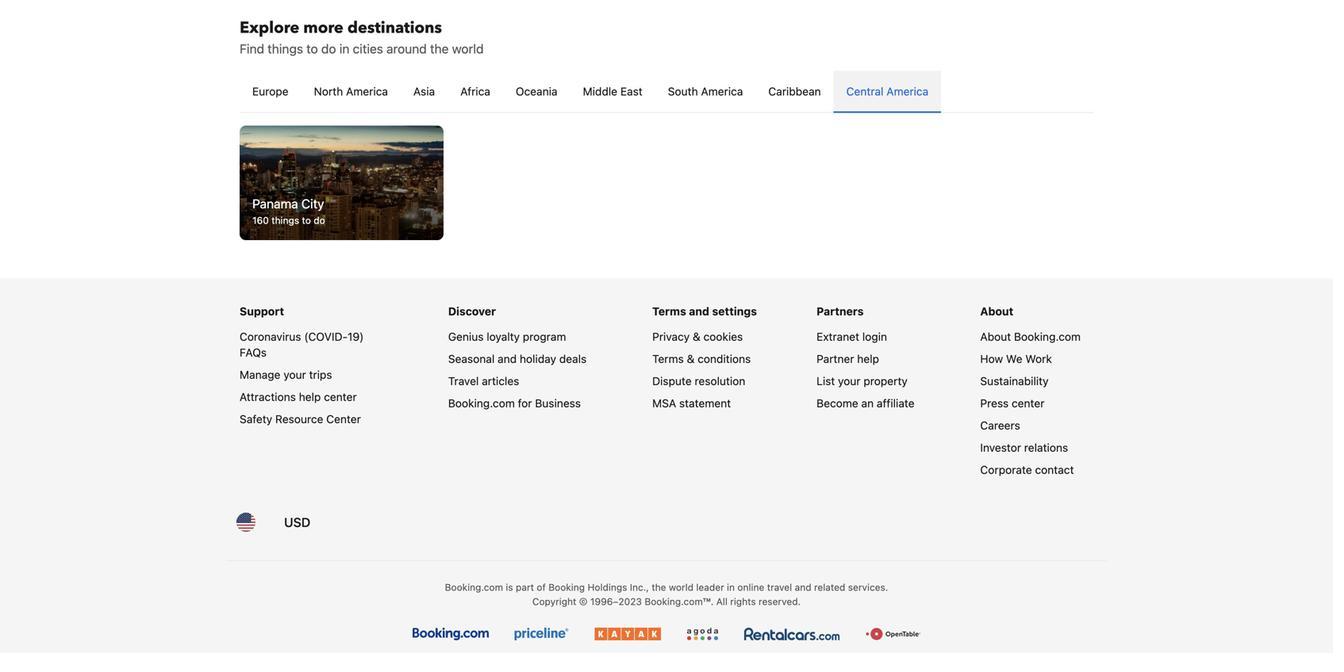 Task type: locate. For each thing, give the bounding box(es) containing it.
1 vertical spatial booking.com
[[448, 397, 515, 410]]

corporate
[[980, 464, 1032, 477]]

your up attractions help center link
[[284, 369, 306, 382]]

an
[[861, 397, 874, 410]]

resource
[[275, 413, 323, 426]]

booking.com™.
[[645, 597, 714, 608]]

booking.com left is
[[445, 582, 503, 594]]

the right inc.,
[[652, 582, 666, 594]]

affiliate
[[877, 397, 915, 410]]

booking.com is part of booking holdings inc., the world leader in online travel and related services. copyright © 1996–2023 booking.com™. all rights reserved.
[[445, 582, 888, 608]]

0 horizontal spatial the
[[430, 41, 449, 56]]

0 horizontal spatial in
[[339, 41, 349, 56]]

your for manage
[[284, 369, 306, 382]]

caribbean
[[768, 85, 821, 98]]

articles
[[482, 375, 519, 388]]

corporate contact
[[980, 464, 1074, 477]]

world up africa
[[452, 41, 484, 56]]

1 horizontal spatial your
[[838, 375, 861, 388]]

explore more destinations find things to do in cities around the world
[[240, 17, 484, 56]]

center up "center"
[[324, 391, 357, 404]]

0 vertical spatial world
[[452, 41, 484, 56]]

south america button
[[655, 71, 756, 112]]

become an affiliate
[[817, 397, 915, 410]]

booking.com image
[[413, 628, 489, 641], [413, 628, 489, 641]]

to inside explore more destinations find things to do in cities around the world
[[306, 41, 318, 56]]

and right travel at bottom
[[795, 582, 812, 594]]

panama city image
[[240, 126, 444, 240]]

0 vertical spatial the
[[430, 41, 449, 56]]

1 horizontal spatial help
[[857, 353, 879, 366]]

north america button
[[301, 71, 401, 112]]

terms
[[652, 305, 686, 318], [652, 353, 684, 366]]

the right around
[[430, 41, 449, 56]]

booking.com up the work
[[1014, 330, 1081, 344]]

your
[[284, 369, 306, 382], [838, 375, 861, 388]]

cookies
[[704, 330, 743, 344]]

extranet
[[817, 330, 859, 344]]

booking.com
[[1014, 330, 1081, 344], [448, 397, 515, 410], [445, 582, 503, 594]]

america inside button
[[887, 85, 929, 98]]

1 vertical spatial do
[[314, 215, 325, 226]]

property
[[864, 375, 908, 388]]

0 vertical spatial terms
[[652, 305, 686, 318]]

do down city
[[314, 215, 325, 226]]

america right south
[[701, 85, 743, 98]]

settings
[[712, 305, 757, 318]]

the inside explore more destinations find things to do in cities around the world
[[430, 41, 449, 56]]

©
[[579, 597, 588, 608]]

to down city
[[302, 215, 311, 226]]

1 vertical spatial about
[[980, 330, 1011, 344]]

do down more
[[321, 41, 336, 56]]

msa statement
[[652, 397, 731, 410]]

1 vertical spatial things
[[272, 215, 299, 226]]

faqs
[[240, 346, 267, 359]]

things down panama
[[272, 215, 299, 226]]

the
[[430, 41, 449, 56], [652, 582, 666, 594]]

south
[[668, 85, 698, 98]]

1 about from the top
[[980, 305, 1014, 318]]

investor
[[980, 442, 1021, 455]]

1 vertical spatial world
[[669, 582, 694, 594]]

2 horizontal spatial and
[[795, 582, 812, 594]]

& up terms & conditions link at the bottom
[[693, 330, 701, 344]]

to down more
[[306, 41, 318, 56]]

1 terms from the top
[[652, 305, 686, 318]]

3 america from the left
[[887, 85, 929, 98]]

terms down privacy
[[652, 353, 684, 366]]

1 horizontal spatial america
[[701, 85, 743, 98]]

safety resource center
[[240, 413, 361, 426]]

safety resource center link
[[240, 413, 361, 426]]

find
[[240, 41, 264, 56]]

1 vertical spatial the
[[652, 582, 666, 594]]

center down sustainability
[[1012, 397, 1045, 410]]

oceania button
[[503, 71, 570, 112]]

cities
[[353, 41, 383, 56]]

things inside panama city 160 things to do
[[272, 215, 299, 226]]

and up privacy & cookies link
[[689, 305, 709, 318]]

tab list
[[240, 71, 1094, 114]]

world inside explore more destinations find things to do in cities around the world
[[452, 41, 484, 56]]

america for south america
[[701, 85, 743, 98]]

0 horizontal spatial america
[[346, 85, 388, 98]]

careers
[[980, 419, 1020, 432]]

your down the partner help link
[[838, 375, 861, 388]]

in
[[339, 41, 349, 56], [727, 582, 735, 594]]

corporate contact link
[[980, 464, 1074, 477]]

1 vertical spatial &
[[687, 353, 695, 366]]

do inside explore more destinations find things to do in cities around the world
[[321, 41, 336, 56]]

list your property link
[[817, 375, 908, 388]]

2 america from the left
[[701, 85, 743, 98]]

your for list
[[838, 375, 861, 388]]

inc.,
[[630, 582, 649, 594]]

1 horizontal spatial and
[[689, 305, 709, 318]]

about for about booking.com
[[980, 330, 1011, 344]]

part
[[516, 582, 534, 594]]

manage your trips
[[240, 369, 332, 382]]

rentalcars image
[[744, 628, 840, 641], [744, 628, 840, 641]]

seasonal
[[448, 353, 495, 366]]

usd button
[[275, 504, 320, 542]]

booking.com inside booking.com is part of booking holdings inc., the world leader in online travel and related services. copyright © 1996–2023 booking.com™. all rights reserved.
[[445, 582, 503, 594]]

world inside booking.com is part of booking holdings inc., the world leader in online travel and related services. copyright © 1996–2023 booking.com™. all rights reserved.
[[669, 582, 694, 594]]

online
[[738, 582, 765, 594]]

0 vertical spatial in
[[339, 41, 349, 56]]

things inside explore more destinations find things to do in cities around the world
[[268, 41, 303, 56]]

booking.com for part
[[445, 582, 503, 594]]

0 horizontal spatial and
[[498, 353, 517, 366]]

holiday
[[520, 353, 556, 366]]

1 vertical spatial and
[[498, 353, 517, 366]]

extranet login link
[[817, 330, 887, 344]]

of
[[537, 582, 546, 594]]

dispute resolution
[[652, 375, 745, 388]]

terms & conditions
[[652, 353, 751, 366]]

about booking.com
[[980, 330, 1081, 344]]

about
[[980, 305, 1014, 318], [980, 330, 1011, 344]]

america
[[346, 85, 388, 98], [701, 85, 743, 98], [887, 85, 929, 98]]

0 vertical spatial booking.com
[[1014, 330, 1081, 344]]

booking.com for business
[[448, 397, 581, 410]]

america right 'north'
[[346, 85, 388, 98]]

0 vertical spatial and
[[689, 305, 709, 318]]

about up about booking.com link on the bottom
[[980, 305, 1014, 318]]

central
[[846, 85, 884, 98]]

services.
[[848, 582, 888, 594]]

priceline.com image
[[514, 628, 569, 641], [514, 628, 569, 641]]

agoda image
[[686, 628, 719, 641]]

0 vertical spatial help
[[857, 353, 879, 366]]

east
[[621, 85, 643, 98]]

how we work link
[[980, 353, 1052, 366]]

0 horizontal spatial your
[[284, 369, 306, 382]]

opentable image
[[866, 628, 921, 641], [866, 628, 921, 641]]

the inside booking.com is part of booking holdings inc., the world leader in online travel and related services. copyright © 1996–2023 booking.com™. all rights reserved.
[[652, 582, 666, 594]]

explore
[[240, 17, 299, 39]]

0 vertical spatial do
[[321, 41, 336, 56]]

0 vertical spatial &
[[693, 330, 701, 344]]

1 vertical spatial in
[[727, 582, 735, 594]]

1 horizontal spatial world
[[669, 582, 694, 594]]

1 vertical spatial to
[[302, 215, 311, 226]]

central america button
[[834, 71, 941, 112]]

2 vertical spatial and
[[795, 582, 812, 594]]

genius
[[448, 330, 484, 344]]

1 horizontal spatial in
[[727, 582, 735, 594]]

0 horizontal spatial world
[[452, 41, 484, 56]]

agoda image
[[686, 628, 719, 641]]

in inside booking.com is part of booking holdings inc., the world leader in online travel and related services. copyright © 1996–2023 booking.com™. all rights reserved.
[[727, 582, 735, 594]]

attractions
[[240, 391, 296, 404]]

1 vertical spatial help
[[299, 391, 321, 404]]

& for terms
[[687, 353, 695, 366]]

kayak image
[[594, 628, 661, 641], [594, 628, 661, 641]]

world up booking.com™.
[[669, 582, 694, 594]]

help
[[857, 353, 879, 366], [299, 391, 321, 404]]

0 vertical spatial about
[[980, 305, 1014, 318]]

america inside button
[[346, 85, 388, 98]]

and
[[689, 305, 709, 318], [498, 353, 517, 366], [795, 582, 812, 594]]

america right central
[[887, 85, 929, 98]]

about up how
[[980, 330, 1011, 344]]

for
[[518, 397, 532, 410]]

1 vertical spatial terms
[[652, 353, 684, 366]]

0 vertical spatial to
[[306, 41, 318, 56]]

about booking.com link
[[980, 330, 1081, 344]]

in up all
[[727, 582, 735, 594]]

2 terms from the top
[[652, 353, 684, 366]]

center
[[326, 413, 361, 426]]

1 horizontal spatial center
[[1012, 397, 1045, 410]]

press center
[[980, 397, 1045, 410]]

all
[[716, 597, 728, 608]]

2 about from the top
[[980, 330, 1011, 344]]

& down privacy & cookies
[[687, 353, 695, 366]]

relations
[[1024, 442, 1068, 455]]

1 horizontal spatial the
[[652, 582, 666, 594]]

booking.com for business
[[448, 397, 515, 410]]

privacy & cookies link
[[652, 330, 743, 344]]

2 horizontal spatial america
[[887, 85, 929, 98]]

terms up privacy
[[652, 305, 686, 318]]

america inside button
[[701, 85, 743, 98]]

1 america from the left
[[346, 85, 388, 98]]

things down explore
[[268, 41, 303, 56]]

and for terms
[[689, 305, 709, 318]]

0 horizontal spatial help
[[299, 391, 321, 404]]

booking.com down travel articles link
[[448, 397, 515, 410]]

europe
[[252, 85, 289, 98]]

help up list your property
[[857, 353, 879, 366]]

0 vertical spatial things
[[268, 41, 303, 56]]

manage
[[240, 369, 281, 382]]

travel articles link
[[448, 375, 519, 388]]

2 vertical spatial booking.com
[[445, 582, 503, 594]]

login
[[862, 330, 887, 344]]

deals
[[559, 353, 587, 366]]

and down genius loyalty program
[[498, 353, 517, 366]]

in left cities
[[339, 41, 349, 56]]

help up safety resource center "link" at the left of the page
[[299, 391, 321, 404]]



Task type: vqa. For each thing, say whether or not it's contained in the screenshot.
1 queen bed
no



Task type: describe. For each thing, give the bounding box(es) containing it.
terms for terms and settings
[[652, 305, 686, 318]]

terms for terms & conditions
[[652, 353, 684, 366]]

rights
[[730, 597, 756, 608]]

america for north america
[[346, 85, 388, 98]]

& for privacy
[[693, 330, 701, 344]]

genius loyalty program link
[[448, 330, 566, 344]]

sustainability
[[980, 375, 1049, 388]]

safety
[[240, 413, 272, 426]]

leader
[[696, 582, 724, 594]]

contact
[[1035, 464, 1074, 477]]

coronavirus (covid-19) faqs link
[[240, 330, 364, 359]]

list your property
[[817, 375, 908, 388]]

work
[[1026, 353, 1052, 366]]

to inside panama city 160 things to do
[[302, 215, 311, 226]]

extranet login
[[817, 330, 887, 344]]

partner
[[817, 353, 854, 366]]

160
[[252, 215, 269, 226]]

terms & conditions link
[[652, 353, 751, 366]]

asia button
[[401, 71, 448, 112]]

(covid-
[[304, 330, 348, 344]]

panama city 160 things to do
[[252, 196, 325, 226]]

careers link
[[980, 419, 1020, 432]]

about for about
[[980, 305, 1014, 318]]

central america
[[846, 85, 929, 98]]

middle
[[583, 85, 618, 98]]

how we work
[[980, 353, 1052, 366]]

attractions help center link
[[240, 391, 357, 404]]

caribbean button
[[756, 71, 834, 112]]

1996–2023
[[590, 597, 642, 608]]

msa
[[652, 397, 676, 410]]

europe button
[[240, 71, 301, 112]]

booking
[[549, 582, 585, 594]]

in inside explore more destinations find things to do in cities around the world
[[339, 41, 349, 56]]

manage your trips link
[[240, 369, 332, 382]]

terms and settings
[[652, 305, 757, 318]]

africa button
[[448, 71, 503, 112]]

loyalty
[[487, 330, 520, 344]]

reserved.
[[759, 597, 801, 608]]

investor relations
[[980, 442, 1068, 455]]

conditions
[[698, 353, 751, 366]]

coronavirus (covid-19) faqs
[[240, 330, 364, 359]]

travel
[[767, 582, 792, 594]]

help for partner
[[857, 353, 879, 366]]

help for attractions
[[299, 391, 321, 404]]

investor relations link
[[980, 442, 1068, 455]]

travel articles
[[448, 375, 519, 388]]

do inside panama city 160 things to do
[[314, 215, 325, 226]]

discover
[[448, 305, 496, 318]]

coronavirus
[[240, 330, 301, 344]]

is
[[506, 582, 513, 594]]

booking.com for business link
[[448, 397, 581, 410]]

city
[[301, 196, 324, 211]]

north america
[[314, 85, 388, 98]]

privacy & cookies
[[652, 330, 743, 344]]

sustainability link
[[980, 375, 1049, 388]]

resolution
[[695, 375, 745, 388]]

middle east
[[583, 85, 643, 98]]

related
[[814, 582, 845, 594]]

copyright
[[532, 597, 576, 608]]

19)
[[348, 330, 364, 344]]

africa
[[460, 85, 490, 98]]

partners
[[817, 305, 864, 318]]

statement
[[679, 397, 731, 410]]

oceania
[[516, 85, 558, 98]]

attractions help center
[[240, 391, 357, 404]]

and for seasonal
[[498, 353, 517, 366]]

business
[[535, 397, 581, 410]]

dispute
[[652, 375, 692, 388]]

how
[[980, 353, 1003, 366]]

seasonal and holiday deals
[[448, 353, 587, 366]]

genius loyalty program
[[448, 330, 566, 344]]

and inside booking.com is part of booking holdings inc., the world leader in online travel and related services. copyright © 1996–2023 booking.com™. all rights reserved.
[[795, 582, 812, 594]]

tab list containing europe
[[240, 71, 1094, 114]]

south america
[[668, 85, 743, 98]]

support
[[240, 305, 284, 318]]

travel
[[448, 375, 479, 388]]

around
[[387, 41, 427, 56]]

become an affiliate link
[[817, 397, 915, 410]]

msa statement link
[[652, 397, 731, 410]]

middle east button
[[570, 71, 655, 112]]

0 horizontal spatial center
[[324, 391, 357, 404]]

holdings
[[588, 582, 627, 594]]

america for central america
[[887, 85, 929, 98]]

seasonal and holiday deals link
[[448, 353, 587, 366]]

program
[[523, 330, 566, 344]]



